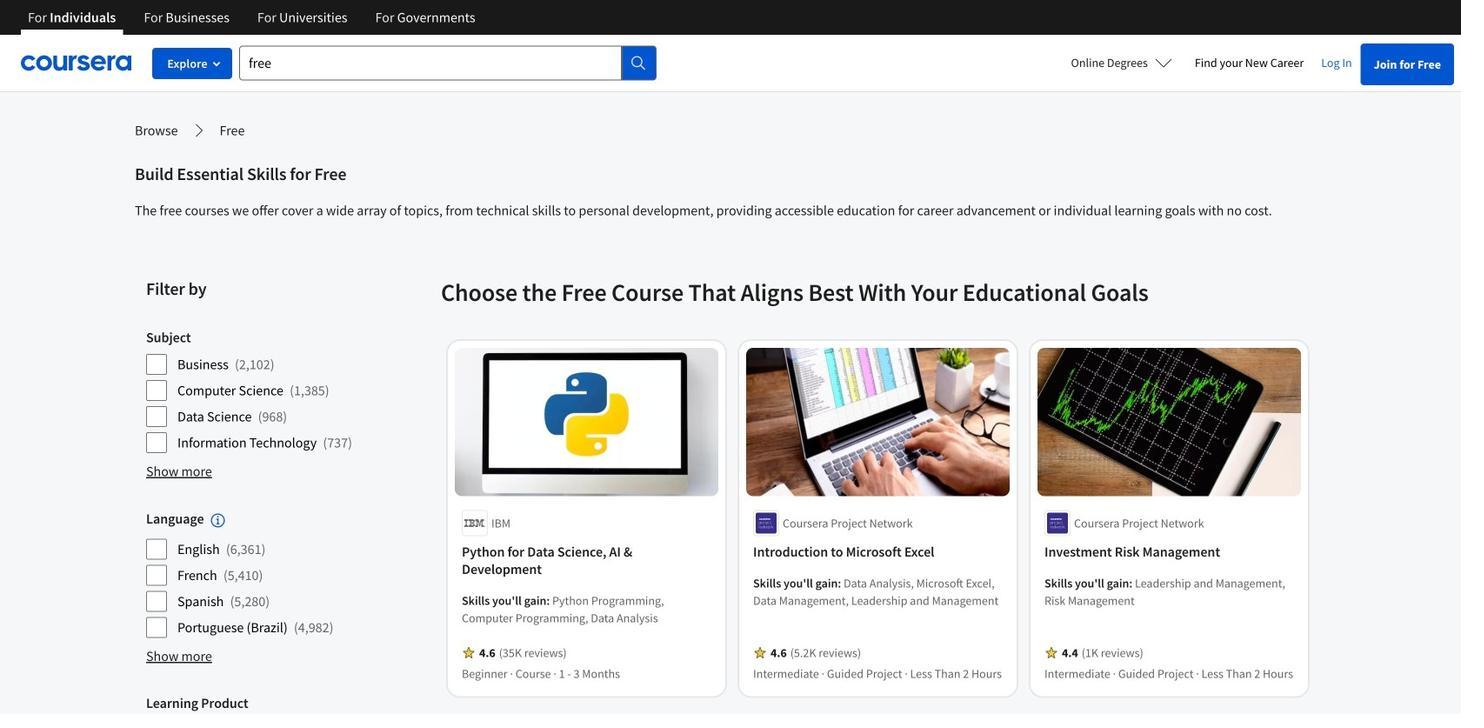 Task type: vqa. For each thing, say whether or not it's contained in the screenshot.
WhatsApp within the The Whatsapp Business Management Api Module 4 • 3 Hours To Complete
no



Task type: describe. For each thing, give the bounding box(es) containing it.
1 group from the top
[[146, 329, 431, 454]]

information about this filter group image
[[211, 514, 225, 527]]



Task type: locate. For each thing, give the bounding box(es) containing it.
2 group from the top
[[146, 510, 431, 639]]

coursera image
[[21, 49, 131, 77]]

group
[[146, 329, 431, 454], [146, 510, 431, 639]]

0 vertical spatial group
[[146, 329, 431, 454]]

1 vertical spatial group
[[146, 510, 431, 639]]

banner navigation
[[14, 0, 489, 35]]

None search field
[[239, 46, 657, 80]]

What do you want to learn? text field
[[239, 46, 622, 80]]



